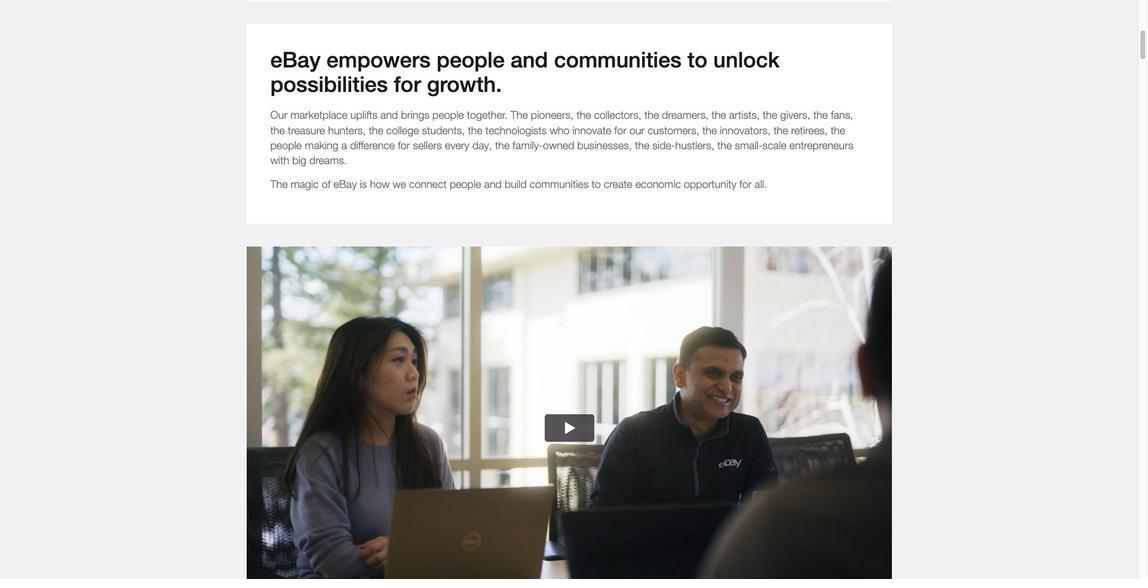 Task type: locate. For each thing, give the bounding box(es) containing it.
to left unlock
[[688, 47, 708, 72]]

0 vertical spatial and
[[511, 47, 548, 72]]

and
[[511, 47, 548, 72], [381, 109, 398, 122], [484, 178, 502, 190]]

ebay up 'our'
[[270, 47, 321, 72]]

opportunity
[[684, 178, 737, 190]]

people
[[437, 47, 505, 72], [433, 109, 464, 122], [270, 139, 302, 152], [450, 178, 481, 190]]

every
[[445, 139, 469, 152]]

and inside our marketplace uplifts and brings people together. the pioneers, the collectors, the dreamers, the artists, the givers, the fans, the treasure hunters, the college students, the technologists who innovate for our customers, the innovators, the retirees, the people making a difference for sellers every day, the family-owned businesses, the side-hustlers, the small-scale entrepreneurs with big dreams.
[[381, 109, 398, 122]]

the
[[511, 109, 528, 122], [270, 178, 288, 190]]

0 vertical spatial to
[[688, 47, 708, 72]]

2 horizontal spatial and
[[511, 47, 548, 72]]

0 vertical spatial ebay
[[270, 47, 321, 72]]

for down college
[[398, 139, 410, 152]]

our marketplace uplifts and brings people together. the pioneers, the collectors, the dreamers, the artists, the givers, the fans, the treasure hunters, the college students, the technologists who innovate for our customers, the innovators, the retirees, the people making a difference for sellers every day, the family-owned businesses, the side-hustlers, the small-scale entrepreneurs with big dreams.
[[270, 109, 854, 167]]

how
[[370, 178, 390, 190]]

the up retirees,
[[814, 109, 828, 122]]

the down our
[[635, 139, 650, 152]]

treasure
[[288, 124, 325, 137]]

1 vertical spatial and
[[381, 109, 398, 122]]

the up difference
[[369, 124, 383, 137]]

and for communities
[[511, 47, 548, 72]]

1 horizontal spatial ebay
[[334, 178, 357, 190]]

0 horizontal spatial the
[[270, 178, 288, 190]]

1 vertical spatial to
[[592, 178, 601, 190]]

the up 'day,'
[[468, 124, 483, 137]]

innovate
[[573, 124, 611, 137]]

difference
[[350, 139, 395, 152]]

to left "create"
[[592, 178, 601, 190]]

0 vertical spatial communities
[[554, 47, 682, 72]]

0 horizontal spatial and
[[381, 109, 398, 122]]

owned
[[543, 139, 574, 152]]

economic
[[636, 178, 681, 190]]

1 horizontal spatial to
[[688, 47, 708, 72]]

for left all. at the right of the page
[[740, 178, 752, 190]]

people up with
[[270, 139, 302, 152]]

communities down 'owned'
[[530, 178, 589, 190]]

collectors,
[[594, 109, 642, 122]]

the down with
[[270, 178, 288, 190]]

the up scale at the right top
[[774, 124, 788, 137]]

the left givers, at the top of page
[[763, 109, 777, 122]]

communities
[[554, 47, 682, 72], [530, 178, 589, 190]]

2 vertical spatial and
[[484, 178, 502, 190]]

to
[[688, 47, 708, 72], [592, 178, 601, 190]]

the left artists,
[[712, 109, 726, 122]]

customers,
[[648, 124, 700, 137]]

ebay
[[270, 47, 321, 72], [334, 178, 357, 190]]

the up technologists
[[511, 109, 528, 122]]

and inside ebay empowers people and communities to unlock possibilities for growth.
[[511, 47, 548, 72]]

for inside ebay empowers people and communities to unlock possibilities for growth.
[[394, 72, 421, 97]]

businesses,
[[577, 139, 632, 152]]

the up our
[[645, 109, 659, 122]]

family-
[[513, 139, 543, 152]]

0 horizontal spatial to
[[592, 178, 601, 190]]

the inside our marketplace uplifts and brings people together. the pioneers, the collectors, the dreamers, the artists, the givers, the fans, the treasure hunters, the college students, the technologists who innovate for our customers, the innovators, the retirees, the people making a difference for sellers every day, the family-owned businesses, the side-hustlers, the small-scale entrepreneurs with big dreams.
[[511, 109, 528, 122]]

1 vertical spatial communities
[[530, 178, 589, 190]]

uplifts
[[350, 109, 378, 122]]

fans,
[[831, 109, 853, 122]]

small-
[[735, 139, 763, 152]]

to inside ebay empowers people and communities to unlock possibilities for growth.
[[688, 47, 708, 72]]

people up the students,
[[433, 109, 464, 122]]

technologists
[[486, 124, 547, 137]]

for
[[394, 72, 421, 97], [614, 124, 627, 137], [398, 139, 410, 152], [740, 178, 752, 190]]

0 vertical spatial the
[[511, 109, 528, 122]]

communities up collectors,
[[554, 47, 682, 72]]

connect
[[409, 178, 447, 190]]

students,
[[422, 124, 465, 137]]

the
[[577, 109, 591, 122], [645, 109, 659, 122], [712, 109, 726, 122], [763, 109, 777, 122], [814, 109, 828, 122], [270, 124, 285, 137], [369, 124, 383, 137], [468, 124, 483, 137], [703, 124, 717, 137], [774, 124, 788, 137], [831, 124, 845, 137], [495, 139, 510, 152], [635, 139, 650, 152], [717, 139, 732, 152]]

1 vertical spatial the
[[270, 178, 288, 190]]

ebay left is
[[334, 178, 357, 190]]

side-
[[653, 139, 675, 152]]

0 horizontal spatial ebay
[[270, 47, 321, 72]]

1 horizontal spatial the
[[511, 109, 528, 122]]

people up together.
[[437, 47, 505, 72]]

entrepreneurs
[[790, 139, 854, 152]]

the up the hustlers,
[[703, 124, 717, 137]]

for up brings on the left of page
[[394, 72, 421, 97]]

artists,
[[729, 109, 760, 122]]



Task type: describe. For each thing, give the bounding box(es) containing it.
and for brings
[[381, 109, 398, 122]]

together.
[[467, 109, 508, 122]]

scale
[[763, 139, 787, 152]]

innovators,
[[720, 124, 771, 137]]

people inside ebay empowers people and communities to unlock possibilities for growth.
[[437, 47, 505, 72]]

empowers
[[327, 47, 431, 72]]

for down collectors,
[[614, 124, 627, 137]]

all.
[[755, 178, 767, 190]]

with
[[270, 154, 289, 167]]

retirees,
[[791, 124, 828, 137]]

the magic of ebay is how we connect people and build communities to create economic opportunity for all.
[[270, 178, 767, 190]]

build
[[505, 178, 527, 190]]

college
[[386, 124, 419, 137]]

hustlers,
[[675, 139, 714, 152]]

brings
[[401, 109, 430, 122]]

the down fans,
[[831, 124, 845, 137]]

communities inside ebay empowers people and communities to unlock possibilities for growth.
[[554, 47, 682, 72]]

magic
[[291, 178, 319, 190]]

pioneers,
[[531, 109, 574, 122]]

is
[[360, 178, 367, 190]]

the left small-
[[717, 139, 732, 152]]

possibilities
[[270, 72, 388, 97]]

1 vertical spatial ebay
[[334, 178, 357, 190]]

our
[[270, 109, 288, 122]]

the down 'our'
[[270, 124, 285, 137]]

big
[[292, 154, 306, 167]]

a
[[342, 139, 347, 152]]

of
[[322, 178, 331, 190]]

day,
[[472, 139, 492, 152]]

create
[[604, 178, 633, 190]]

growth.
[[427, 72, 502, 97]]

1 horizontal spatial and
[[484, 178, 502, 190]]

hunters,
[[328, 124, 366, 137]]

our
[[630, 124, 645, 137]]

the right 'day,'
[[495, 139, 510, 152]]

sellers
[[413, 139, 442, 152]]

people right the connect
[[450, 178, 481, 190]]

ebay empowers people and communities to unlock possibilities for growth.
[[270, 47, 780, 97]]

givers,
[[780, 109, 811, 122]]

the up innovate
[[577, 109, 591, 122]]

we
[[393, 178, 406, 190]]

who
[[550, 124, 570, 137]]

marketplace
[[291, 109, 348, 122]]

ebay inside ebay empowers people and communities to unlock possibilities for growth.
[[270, 47, 321, 72]]

unlock
[[714, 47, 780, 72]]

dreamers,
[[662, 109, 709, 122]]

dreams.
[[309, 154, 347, 167]]

making
[[305, 139, 339, 152]]



Task type: vqa. For each thing, say whether or not it's contained in the screenshot.
the bottommost The
yes



